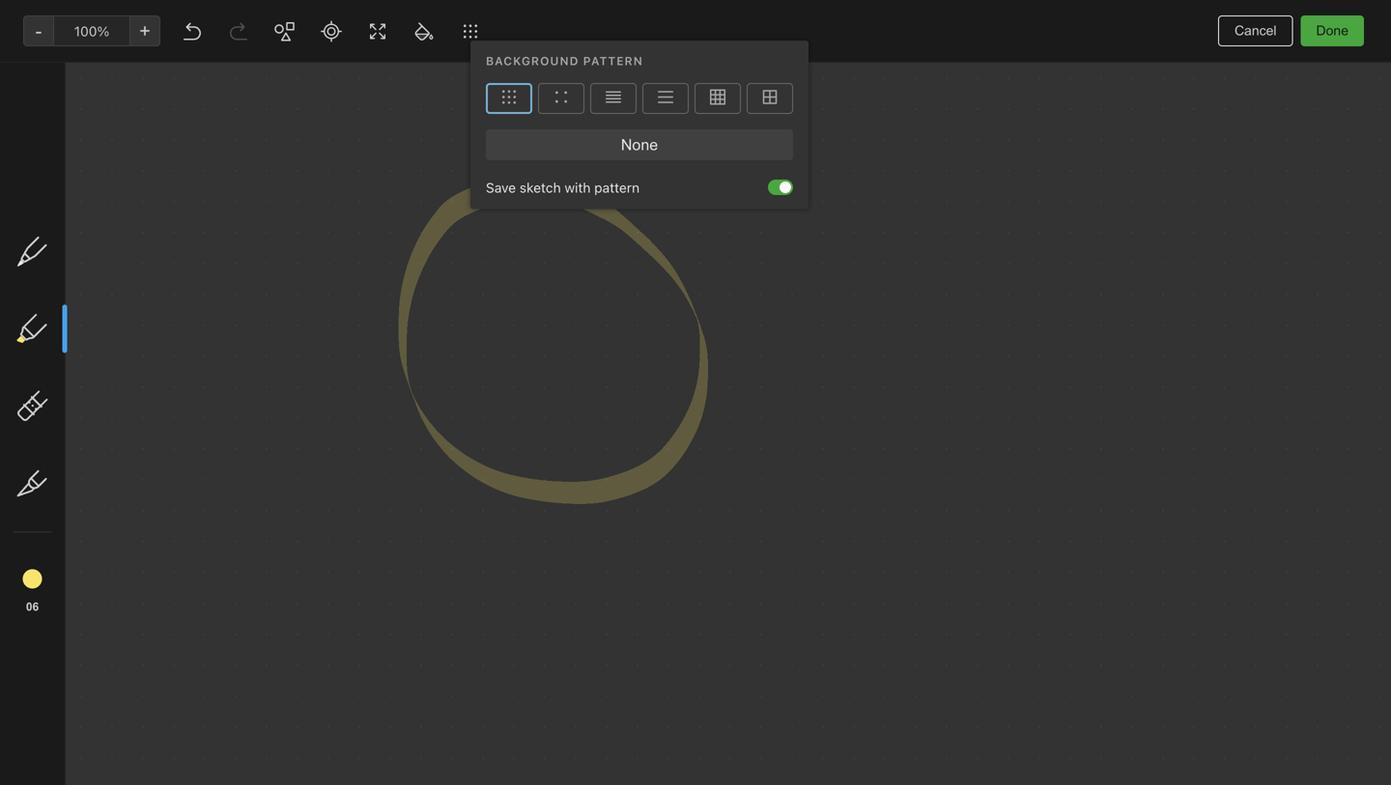 Task type: vqa. For each thing, say whether or not it's contained in the screenshot.
second tab from the right
no



Task type: describe. For each thing, give the bounding box(es) containing it.
files
[[494, 401, 523, 417]]

flower
[[263, 124, 306, 140]]

on inside note window element
[[689, 59, 704, 75]]

to
[[482, 379, 495, 395]]

notebooks link
[[0, 256, 231, 287]]

day
[[434, 232, 457, 248]]

Search text field
[[25, 56, 207, 91]]

end
[[499, 215, 523, 231]]

14,
[[736, 59, 755, 75]]

edited
[[646, 59, 685, 75]]

shared with me
[[43, 325, 139, 341]]

tasks button
[[0, 214, 231, 245]]

Note Editor text field
[[0, 0, 1392, 786]]

5 notes
[[255, 60, 302, 76]]

0 horizontal spatial dec
[[263, 435, 284, 448]]

1 vertical spatial dec 5
[[434, 590, 466, 603]]

you
[[1238, 16, 1259, 30]]

things to do organize files - morning task
[[434, 379, 533, 434]]

share button
[[1275, 8, 1345, 39]]

open
[[434, 145, 468, 161]]

go
[[478, 198, 496, 214]]

emails
[[478, 180, 518, 196]]

- right in
[[449, 163, 455, 179]]

laptop
[[472, 145, 511, 161]]

1 horizontal spatial dec
[[434, 590, 456, 603]]

0 horizontal spatial 5
[[255, 60, 263, 76]]

notes
[[267, 60, 302, 76]]

(
[[84, 191, 89, 205]]

all changes saved
[[1271, 759, 1376, 774]]

all
[[1271, 759, 1285, 774]]

only you
[[1208, 16, 1259, 30]]

add a reminder image
[[612, 755, 635, 778]]

0 vertical spatial task
[[492, 124, 522, 140]]

organize
[[434, 401, 490, 417]]

saved
[[1342, 759, 1376, 774]]

1 vertical spatial task
[[502, 163, 531, 179]]

upgrade image
[[75, 705, 98, 728]]

changes
[[1289, 759, 1339, 774]]

meeting
[[434, 215, 485, 231]]

0 vertical spatial check
[[459, 163, 499, 179]]

tree containing home
[[0, 152, 232, 679]]

0 horizontal spatial dec 5
[[263, 435, 295, 448]]

- up lunch
[[521, 180, 528, 196]]

lunch
[[519, 198, 553, 214]]

tasks
[[43, 221, 78, 237]]

of
[[526, 215, 539, 231]]

home
[[43, 159, 79, 175]]



Task type: locate. For each thing, give the bounding box(es) containing it.
task
[[492, 124, 522, 140], [502, 163, 531, 179], [490, 418, 518, 434]]

0 horizontal spatial on
[[500, 198, 515, 214]]

- right files
[[526, 401, 533, 417]]

thumbnail image
[[247, 246, 407, 352], [419, 285, 579, 352], [247, 511, 407, 617]]

in
[[434, 163, 445, 179]]

0 vertical spatial morning
[[434, 124, 488, 140]]

settings image
[[197, 15, 220, 39]]

1 vertical spatial 5
[[288, 435, 295, 448]]

share
[[1291, 15, 1329, 31]]

only
[[1208, 16, 1235, 30]]

tags
[[43, 295, 73, 310]]

- left go on the top left of page
[[468, 198, 474, 214]]

sign
[[525, 145, 552, 161]]

on right edited
[[689, 59, 704, 75]]

morning task open laptop - sign in - check task - check emails - start work - go on lunch - meeting - end of day
[[434, 124, 563, 248]]

0 vertical spatial notes
[[274, 19, 327, 42]]

1 vertical spatial on
[[500, 198, 515, 214]]

shared
[[43, 325, 87, 341]]

2 morning from the top
[[434, 418, 486, 434]]

notes for notes (
[[43, 190, 79, 206]]

check
[[459, 163, 499, 179], [434, 180, 474, 196]]

- left the sign on the top left of the page
[[515, 145, 521, 161]]

sharks!
[[263, 379, 312, 395]]

notes
[[274, 19, 327, 42], [43, 190, 79, 206]]

with
[[90, 325, 116, 341]]

start
[[531, 180, 562, 196]]

0 vertical spatial 5
[[255, 60, 263, 76]]

1 vertical spatial notes
[[43, 190, 79, 206]]

tags button
[[0, 287, 231, 318]]

morning down organize
[[434, 418, 486, 434]]

0 vertical spatial dec 5
[[263, 435, 295, 448]]

dec inside note window element
[[708, 59, 733, 75]]

dec 5
[[263, 435, 295, 448], [434, 590, 466, 603]]

- down the sign on the top left of the page
[[534, 163, 541, 179]]

None search field
[[25, 56, 207, 91]]

new button
[[12, 101, 220, 136]]

0 vertical spatial dec
[[708, 59, 733, 75]]

on
[[689, 59, 704, 75], [500, 198, 515, 214]]

shared with me link
[[0, 318, 231, 349]]

morning inside things to do organize files - morning task
[[434, 418, 486, 434]]

- inside things to do organize files - morning task
[[526, 401, 533, 417]]

1 vertical spatial morning
[[434, 418, 486, 434]]

thumbnail image for things to do organize files - morning task
[[247, 511, 407, 617]]

notes for notes
[[274, 19, 327, 42]]

check down laptop in the top of the page
[[459, 163, 499, 179]]

1 horizontal spatial on
[[689, 59, 704, 75]]

add tag image
[[645, 755, 668, 778]]

new
[[43, 111, 70, 127]]

2023
[[758, 59, 791, 75]]

things
[[434, 379, 479, 395]]

do
[[499, 379, 515, 395]]

on inside morning task open laptop - sign in - check task - check emails - start work - go on lunch - meeting - end of day
[[500, 198, 515, 214]]

2 vertical spatial dec
[[434, 590, 456, 603]]

task up emails
[[502, 163, 531, 179]]

-
[[515, 145, 521, 161], [449, 163, 455, 179], [534, 163, 541, 179], [521, 180, 528, 196], [468, 198, 474, 214], [557, 198, 563, 214], [489, 215, 495, 231], [526, 401, 533, 417]]

work
[[434, 198, 465, 214]]

on up end
[[500, 198, 515, 214]]

- down go on the top left of page
[[489, 215, 495, 231]]

1 horizontal spatial dec 5
[[434, 590, 466, 603]]

morning up open
[[434, 124, 488, 140]]

thumbnail image for morning task open laptop - sign in - check task - check emails - start work - go on lunch - meeting - end of day
[[247, 246, 407, 352]]

task down files
[[490, 418, 518, 434]]

home link
[[0, 152, 232, 183]]

0 horizontal spatial notes
[[43, 190, 79, 206]]

trash
[[43, 368, 77, 384]]

1 horizontal spatial 5
[[288, 435, 295, 448]]

notebooks
[[43, 263, 111, 279]]

2 horizontal spatial 5
[[459, 590, 466, 603]]

1 horizontal spatial notes
[[274, 19, 327, 42]]

tree
[[0, 152, 232, 679]]

morning inside morning task open laptop - sign in - check task - check emails - start work - go on lunch - meeting - end of day
[[434, 124, 488, 140]]

- down start
[[557, 198, 563, 214]]

task up laptop in the top of the page
[[492, 124, 522, 140]]

notes inside tree
[[43, 190, 79, 206]]

1 vertical spatial dec
[[263, 435, 284, 448]]

notes (
[[43, 190, 89, 206]]

flower button
[[247, 108, 407, 352]]

5
[[255, 60, 263, 76], [288, 435, 295, 448], [459, 590, 466, 603]]

0 vertical spatial on
[[689, 59, 704, 75]]

last edited on dec 14, 2023
[[616, 59, 791, 75]]

2 horizontal spatial dec
[[708, 59, 733, 75]]

dec
[[708, 59, 733, 75], [263, 435, 284, 448], [434, 590, 456, 603]]

2 vertical spatial 5
[[459, 590, 466, 603]]

1 vertical spatial check
[[434, 180, 474, 196]]

trash link
[[0, 361, 231, 391]]

morning
[[434, 124, 488, 140], [434, 418, 486, 434]]

2 vertical spatial task
[[490, 418, 518, 434]]

check up work
[[434, 180, 474, 196]]

expand notebooks image
[[5, 264, 20, 279]]

notes up notes
[[274, 19, 327, 42]]

me
[[120, 325, 139, 341]]

task inside things to do organize files - morning task
[[490, 418, 518, 434]]

notes left (
[[43, 190, 79, 206]]

1 morning from the top
[[434, 124, 488, 140]]

last
[[616, 59, 642, 75]]

note window element
[[0, 0, 1392, 786]]



